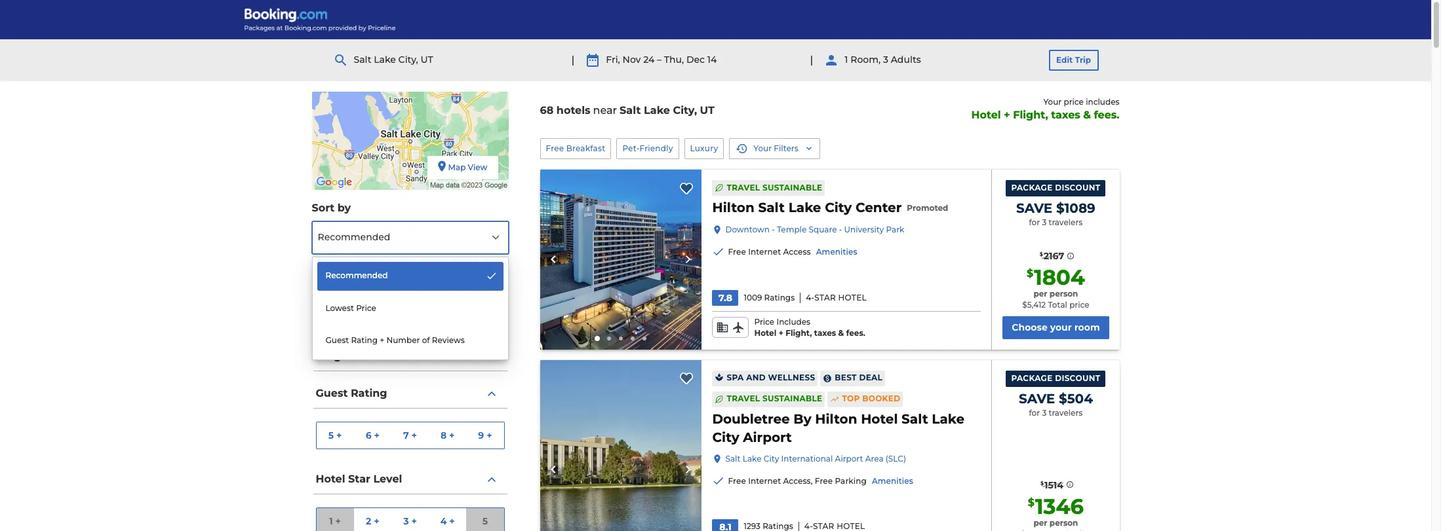 Task type: locate. For each thing, give the bounding box(es) containing it.
0 vertical spatial guest
[[326, 336, 349, 345]]

7
[[403, 430, 409, 442]]

1 package from the top
[[1011, 183, 1053, 193]]

includes
[[777, 317, 811, 327]]

1 left room,
[[845, 54, 848, 66]]

lowest
[[326, 304, 354, 313]]

1 | from the left
[[571, 54, 575, 66]]

2 photo carousel region from the top
[[540, 360, 702, 532]]

person down '1514'
[[1050, 519, 1078, 528]]

68
[[540, 105, 554, 117]]

0 horizontal spatial taxes
[[814, 328, 836, 338]]

& inside price includes hotel + flight, taxes & fees.
[[838, 328, 844, 338]]

dec
[[686, 54, 705, 66]]

1 vertical spatial city
[[712, 430, 739, 446]]

salt down doubletree
[[726, 454, 741, 464]]

amenities down square
[[816, 247, 857, 257]]

per inside $ 1804 per person $5,412 total price
[[1034, 289, 1047, 299]]

travel up downtown on the right top of the page
[[727, 183, 760, 193]]

1 horizontal spatial -
[[839, 225, 842, 235]]

1 vertical spatial price
[[754, 317, 775, 327]]

person inside $ 1346 per person
[[1050, 519, 1078, 528]]

1 package discount from the top
[[1011, 183, 1101, 193]]

guest rating
[[316, 387, 387, 400]]

2 for from the top
[[1029, 408, 1040, 418]]

2 package discount from the top
[[1011, 374, 1101, 383]]

2 sustainable from the top
[[763, 394, 823, 404]]

hotels
[[557, 105, 590, 117]]

level
[[373, 473, 402, 486]]

2 for 3 travelers from the top
[[1029, 408, 1083, 418]]

0 vertical spatial save
[[1016, 201, 1053, 216]]

0 horizontal spatial amenities
[[816, 247, 857, 257]]

travel sustainable
[[727, 183, 823, 193], [727, 394, 823, 404]]

2 person from the top
[[1050, 519, 1078, 528]]

hilton inside doubletree by hilton hotel salt lake city airport
[[815, 412, 857, 427]]

5 for 5 +
[[328, 430, 334, 442]]

$ left 1346
[[1028, 497, 1035, 509]]

room,
[[851, 54, 881, 66]]

1 left 2
[[329, 516, 333, 528]]

1 horizontal spatial amenities
[[872, 477, 913, 486]]

| left room,
[[810, 54, 813, 66]]

go to image #1 image
[[595, 336, 600, 341]]

free down downtown on the right top of the page
[[728, 247, 746, 257]]

1346
[[1035, 494, 1084, 520]]

recommended inside dropdown button
[[318, 231, 390, 243]]

0 vertical spatial package
[[1011, 183, 1053, 193]]

1 inside 'button'
[[329, 516, 333, 528]]

free left access,
[[728, 477, 746, 486]]

access
[[783, 247, 811, 257]]

person for 1804
[[1050, 289, 1078, 299]]

5 + button
[[316, 423, 354, 449]]

5 +
[[328, 430, 342, 442]]

for 3 travelers down save $504
[[1029, 408, 1083, 418]]

list box
[[312, 257, 508, 360]]

hotel star level
[[316, 473, 402, 486]]

0 vertical spatial per
[[1034, 289, 1047, 299]]

2 horizontal spatial city
[[825, 200, 852, 216]]

1 horizontal spatial flight,
[[1013, 109, 1048, 121]]

edit trip button
[[1049, 50, 1099, 71]]

1 vertical spatial 5
[[482, 516, 488, 528]]

flight, inside price includes hotel + flight, taxes & fees.
[[786, 328, 812, 338]]

1 vertical spatial property building image
[[540, 360, 702, 532]]

0 vertical spatial person
[[1050, 289, 1078, 299]]

1 internet from the top
[[748, 247, 781, 257]]

0 horizontal spatial |
[[571, 54, 575, 66]]

5 left 6 at the bottom left
[[328, 430, 334, 442]]

list box containing recommended
[[312, 257, 508, 360]]

per for 1346
[[1034, 519, 1047, 528]]

amenities
[[816, 247, 857, 257], [872, 477, 913, 486]]

&
[[1083, 109, 1091, 121], [838, 328, 844, 338]]

| left fri,
[[571, 54, 575, 66]]

$ inside $ 2167
[[1040, 251, 1043, 258]]

3 inside button
[[403, 516, 409, 528]]

1 travelers from the top
[[1049, 218, 1083, 228]]

your inside your filters button
[[754, 144, 772, 154]]

0 vertical spatial for
[[1029, 218, 1040, 228]]

recommended for recommended dropdown button
[[318, 231, 390, 243]]

recommended down "by"
[[318, 231, 390, 243]]

0 vertical spatial &
[[1083, 109, 1091, 121]]

city down doubletree
[[712, 430, 739, 446]]

- right square
[[839, 225, 842, 235]]

1 horizontal spatial hilton
[[815, 412, 857, 427]]

1 vertical spatial city,
[[673, 105, 697, 117]]

$ for 2167
[[1040, 251, 1043, 258]]

recommended inside list box
[[326, 271, 388, 281]]

taxes inside your price includes hotel + flight, taxes & fees.
[[1051, 109, 1080, 121]]

1 vertical spatial travelers
[[1049, 408, 1083, 418]]

star left level
[[348, 473, 370, 486]]

free
[[546, 143, 564, 153], [728, 247, 746, 257], [728, 477, 746, 486], [815, 477, 833, 486]]

flight, inside your price includes hotel + flight, taxes & fees.
[[1013, 109, 1048, 121]]

travelers down save $1089 on the top right of page
[[1049, 218, 1083, 228]]

airport inside doubletree by hilton hotel salt lake city airport
[[743, 430, 792, 446]]

person inside $ 1804 per person $5,412 total price
[[1050, 289, 1078, 299]]

1 vertical spatial fees.
[[846, 328, 865, 338]]

+ inside price includes hotel + flight, taxes & fees.
[[779, 328, 783, 338]]

access,
[[783, 477, 813, 486]]

& down 4-star hotel
[[838, 328, 844, 338]]

by
[[338, 202, 351, 214]]

price right lowest
[[356, 304, 376, 313]]

salt up temple
[[758, 200, 785, 216]]

per inside $ 1346 per person
[[1034, 519, 1047, 528]]

guest rating button
[[313, 380, 507, 409]]

1 photo carousel region from the top
[[540, 170, 702, 350]]

1 horizontal spatial taxes
[[1051, 109, 1080, 121]]

for down save $504
[[1029, 408, 1040, 418]]

for down save $1089 on the top right of page
[[1029, 218, 1040, 228]]

recommended up the lowest price
[[326, 271, 388, 281]]

ut
[[421, 54, 433, 66], [700, 105, 715, 117]]

- left temple
[[772, 225, 775, 235]]

1 vertical spatial taxes
[[814, 328, 836, 338]]

1 horizontal spatial city,
[[673, 105, 697, 117]]

guest inside dropdown button
[[316, 387, 348, 400]]

0 horizontal spatial -
[[772, 225, 775, 235]]

1 horizontal spatial |
[[810, 54, 813, 66]]

+ for 5 +
[[336, 430, 342, 442]]

sort by
[[312, 202, 351, 214]]

star
[[815, 293, 836, 303], [348, 473, 370, 486]]

room
[[1074, 322, 1100, 334]]

save left $504
[[1019, 391, 1055, 407]]

city up square
[[825, 200, 852, 216]]

1
[[845, 54, 848, 66], [329, 516, 333, 528]]

0 horizontal spatial &
[[838, 328, 844, 338]]

2 + button
[[354, 509, 391, 532]]

24
[[643, 54, 655, 66]]

save $1089
[[1016, 201, 1096, 216]]

rating up neighborhoods
[[351, 336, 378, 345]]

2 per from the top
[[1034, 519, 1047, 528]]

0 vertical spatial ut
[[421, 54, 433, 66]]

4
[[440, 516, 447, 528]]

internet
[[748, 247, 781, 257], [748, 477, 781, 486]]

luxury
[[690, 143, 718, 153]]

0 horizontal spatial fees.
[[846, 328, 865, 338]]

0 vertical spatial internet
[[748, 247, 781, 257]]

your inside your price includes hotel + flight, taxes & fees.
[[1044, 97, 1062, 107]]

package discount
[[1011, 183, 1101, 193], [1011, 374, 1101, 383]]

free left breakfast
[[546, 143, 564, 153]]

0 vertical spatial travelers
[[1049, 218, 1083, 228]]

salt lake city, ut
[[354, 54, 433, 66]]

map
[[448, 163, 466, 172]]

1 vertical spatial your
[[754, 144, 772, 154]]

0 vertical spatial taxes
[[1051, 109, 1080, 121]]

your for your filters
[[754, 144, 772, 154]]

rating down neighborhoods
[[351, 387, 387, 400]]

1 horizontal spatial &
[[1083, 109, 1091, 121]]

0 horizontal spatial price
[[356, 304, 376, 313]]

city left international
[[764, 454, 779, 464]]

0 vertical spatial city
[[825, 200, 852, 216]]

travelers
[[1049, 218, 1083, 228], [1049, 408, 1083, 418]]

2167
[[1044, 250, 1064, 262]]

for 3 travelers down save $1089 on the top right of page
[[1029, 218, 1083, 228]]

0 vertical spatial your
[[1044, 97, 1062, 107]]

1 property building image from the top
[[540, 170, 702, 350]]

$ inside the $ 1514
[[1041, 480, 1044, 487]]

3 down save $504
[[1042, 408, 1047, 418]]

1 horizontal spatial airport
[[835, 454, 863, 464]]

0 horizontal spatial your
[[754, 144, 772, 154]]

0 horizontal spatial city,
[[398, 54, 418, 66]]

taxes down 4-star hotel
[[814, 328, 836, 338]]

salt down booking.com packages image
[[354, 54, 371, 66]]

rating inside list box
[[351, 336, 378, 345]]

$ 1514
[[1041, 480, 1064, 491]]

$ inside $ 1346 per person
[[1028, 497, 1035, 509]]

package
[[1011, 183, 1053, 193], [1011, 374, 1053, 383]]

downtown
[[726, 225, 770, 235]]

discount up the $1089
[[1055, 183, 1101, 193]]

price right total
[[1070, 300, 1090, 310]]

$ left 2167
[[1040, 251, 1043, 258]]

2 travel from the top
[[727, 394, 760, 404]]

0 vertical spatial travel
[[727, 183, 760, 193]]

1 vertical spatial per
[[1034, 519, 1047, 528]]

fri,
[[606, 54, 620, 66]]

taxes down the edit
[[1051, 109, 1080, 121]]

$5,412
[[1022, 300, 1046, 310]]

5 right 4 +
[[482, 516, 488, 528]]

go to image #4 image
[[631, 337, 635, 341]]

1 horizontal spatial 1
[[845, 54, 848, 66]]

package discount up save $504
[[1011, 374, 1101, 383]]

0 horizontal spatial star
[[348, 473, 370, 486]]

0 vertical spatial fees.
[[1094, 109, 1120, 121]]

3
[[883, 54, 888, 66], [1042, 218, 1047, 228], [1042, 408, 1047, 418], [403, 516, 409, 528]]

1 vertical spatial photo carousel region
[[540, 360, 702, 532]]

0 vertical spatial airport
[[743, 430, 792, 446]]

photo carousel region for 1346
[[540, 360, 702, 532]]

0 horizontal spatial airport
[[743, 430, 792, 446]]

guest up 5 +
[[316, 387, 348, 400]]

your
[[1044, 97, 1062, 107], [754, 144, 772, 154]]

airport up parking
[[835, 454, 863, 464]]

fees. down 4-star hotel
[[846, 328, 865, 338]]

1 room, 3 adults
[[845, 54, 921, 66]]

lowest price
[[326, 304, 376, 313]]

1009
[[744, 293, 762, 303]]

guest
[[326, 336, 349, 345], [316, 387, 348, 400]]

star up price includes hotel + flight, taxes & fees.
[[815, 293, 836, 303]]

price inside $ 1804 per person $5,412 total price
[[1070, 300, 1090, 310]]

2 property building image from the top
[[540, 360, 702, 532]]

travel
[[727, 183, 760, 193], [727, 394, 760, 404]]

package up save $504
[[1011, 374, 1053, 383]]

1 vertical spatial internet
[[748, 477, 781, 486]]

5 inside 5 + button
[[328, 430, 334, 442]]

$ inside $ 1804 per person $5,412 total price
[[1027, 268, 1034, 280]]

0 horizontal spatial hilton
[[712, 200, 755, 216]]

0 vertical spatial property building image
[[540, 170, 702, 350]]

internet for 1346
[[748, 477, 781, 486]]

0 vertical spatial 1
[[845, 54, 848, 66]]

$ 1804 per person $5,412 total price
[[1022, 265, 1090, 310]]

0 vertical spatial price
[[1064, 97, 1084, 107]]

0 vertical spatial rating
[[351, 336, 378, 345]]

2 | from the left
[[810, 54, 813, 66]]

hotel
[[971, 109, 1001, 121], [838, 293, 867, 303], [754, 328, 777, 338], [861, 412, 898, 427], [316, 473, 345, 486]]

3 +
[[403, 516, 417, 528]]

1 vertical spatial discount
[[1055, 374, 1101, 383]]

wellness
[[768, 373, 815, 383]]

1 vertical spatial 1
[[329, 516, 333, 528]]

2 internet from the top
[[748, 477, 781, 486]]

rating
[[351, 336, 378, 345], [351, 387, 387, 400]]

2 +
[[366, 516, 379, 528]]

0 horizontal spatial city
[[712, 430, 739, 446]]

city
[[825, 200, 852, 216], [712, 430, 739, 446], [764, 454, 779, 464]]

sustainable down wellness at right bottom
[[763, 394, 823, 404]]

star inside dropdown button
[[348, 473, 370, 486]]

hilton salt lake city center
[[712, 200, 902, 216]]

for for 1804
[[1029, 218, 1040, 228]]

0 vertical spatial discount
[[1055, 183, 1101, 193]]

0 vertical spatial star
[[815, 293, 836, 303]]

go to image #3 image
[[619, 337, 623, 341]]

for
[[1029, 218, 1040, 228], [1029, 408, 1040, 418]]

0 vertical spatial for 3 travelers
[[1029, 218, 1083, 228]]

2 discount from the top
[[1055, 374, 1101, 383]]

save left the $1089
[[1016, 201, 1053, 216]]

best
[[835, 373, 857, 383]]

internet left access,
[[748, 477, 781, 486]]

travel sustainable up hilton salt lake city center
[[727, 183, 823, 193]]

0 vertical spatial travel sustainable
[[727, 183, 823, 193]]

price left includes
[[1064, 97, 1084, 107]]

internet down downtown on the right top of the page
[[748, 247, 781, 257]]

save for 1804
[[1016, 201, 1053, 216]]

1 for from the top
[[1029, 218, 1040, 228]]

0 vertical spatial flight,
[[1013, 109, 1048, 121]]

person
[[1050, 289, 1078, 299], [1050, 519, 1078, 528]]

travel up doubletree
[[727, 394, 760, 404]]

per down the $ 1514
[[1034, 519, 1047, 528]]

your for your price includes hotel + flight, taxes & fees.
[[1044, 97, 1062, 107]]

0 horizontal spatial flight,
[[786, 328, 812, 338]]

0 vertical spatial recommended
[[318, 231, 390, 243]]

1 person from the top
[[1050, 289, 1078, 299]]

per for 1804
[[1034, 289, 1047, 299]]

near
[[593, 105, 617, 117]]

price
[[356, 304, 376, 313], [754, 317, 775, 327]]

free breakfast
[[546, 143, 605, 153]]

1 vertical spatial save
[[1019, 391, 1055, 407]]

package up save $1089 on the top right of page
[[1011, 183, 1053, 193]]

1 per from the top
[[1034, 289, 1047, 299]]

per up $5,412
[[1034, 289, 1047, 299]]

1 horizontal spatial 5
[[482, 516, 488, 528]]

top booked
[[842, 394, 900, 404]]

2 package from the top
[[1011, 374, 1053, 383]]

1 vertical spatial flight,
[[786, 328, 812, 338]]

your left filters
[[754, 144, 772, 154]]

salt inside doubletree by hilton hotel salt lake city airport
[[902, 412, 928, 427]]

property building image
[[540, 170, 702, 350], [540, 360, 702, 532]]

0 horizontal spatial ut
[[421, 54, 433, 66]]

1 vertical spatial person
[[1050, 519, 1078, 528]]

price down 1009 ratings at the right
[[754, 317, 775, 327]]

1 horizontal spatial price
[[754, 317, 775, 327]]

travel sustainable down spa and wellness
[[727, 394, 823, 404]]

1 for 3 travelers from the top
[[1029, 218, 1083, 228]]

1 horizontal spatial fees.
[[1094, 109, 1120, 121]]

1 vertical spatial for 3 travelers
[[1029, 408, 1083, 418]]

go to image #5 image
[[643, 337, 647, 341]]

salt
[[354, 54, 371, 66], [620, 105, 641, 117], [758, 200, 785, 216], [902, 412, 928, 427], [726, 454, 741, 464]]

your down the edit
[[1044, 97, 1062, 107]]

guest for guest rating + number of reviews
[[326, 336, 349, 345]]

1 horizontal spatial your
[[1044, 97, 1062, 107]]

1 vertical spatial travel
[[727, 394, 760, 404]]

$
[[1040, 251, 1043, 258], [1027, 268, 1034, 280], [1041, 480, 1044, 487], [1028, 497, 1035, 509]]

1 horizontal spatial ut
[[700, 105, 715, 117]]

salt up (slc)
[[902, 412, 928, 427]]

person up total
[[1050, 289, 1078, 299]]

view
[[468, 163, 487, 172]]

+ inside your price includes hotel + flight, taxes & fees.
[[1004, 109, 1010, 121]]

4 + button
[[429, 509, 466, 532]]

3 right 2 +
[[403, 516, 409, 528]]

1 vertical spatial &
[[838, 328, 844, 338]]

1 discount from the top
[[1055, 183, 1101, 193]]

2 vertical spatial city
[[764, 454, 779, 464]]

rating inside dropdown button
[[351, 387, 387, 400]]

free internet access amenities
[[728, 247, 857, 257]]

$ for 1346
[[1028, 497, 1035, 509]]

fees. down includes
[[1094, 109, 1120, 121]]

fees. inside your price includes hotel + flight, taxes & fees.
[[1094, 109, 1120, 121]]

discount up $504
[[1055, 374, 1101, 383]]

sustainable up hilton salt lake city center
[[763, 183, 823, 193]]

0 vertical spatial package discount
[[1011, 183, 1101, 193]]

0 vertical spatial sustainable
[[763, 183, 823, 193]]

airport down doubletree
[[743, 430, 792, 446]]

8 + button
[[429, 423, 466, 449]]

2 travelers from the top
[[1049, 408, 1083, 418]]

1 vertical spatial rating
[[351, 387, 387, 400]]

flight,
[[1013, 109, 1048, 121], [786, 328, 812, 338]]

hilton up downtown on the right top of the page
[[712, 200, 755, 216]]

1 vertical spatial hilton
[[815, 412, 857, 427]]

travelers down save $504
[[1049, 408, 1083, 418]]

$ left the 1804
[[1027, 268, 1034, 280]]

hotel inside price includes hotel + flight, taxes & fees.
[[754, 328, 777, 338]]

1 vertical spatial recommended
[[326, 271, 388, 281]]

nov
[[623, 54, 641, 66]]

0 horizontal spatial 5
[[328, 430, 334, 442]]

1 vertical spatial sustainable
[[763, 394, 823, 404]]

2 - from the left
[[839, 225, 842, 235]]

price inside your price includes hotel + flight, taxes & fees.
[[1064, 97, 1084, 107]]

photo carousel region for 1804
[[540, 170, 702, 350]]

1 horizontal spatial star
[[815, 293, 836, 303]]

& down includes
[[1083, 109, 1091, 121]]

hotel inside doubletree by hilton hotel salt lake city airport
[[861, 412, 898, 427]]

guest up neighborhoods
[[326, 336, 349, 345]]

adults
[[891, 54, 921, 66]]

0 vertical spatial hilton
[[712, 200, 755, 216]]

1 vertical spatial for
[[1029, 408, 1040, 418]]

per
[[1034, 289, 1047, 299], [1034, 519, 1047, 528]]

top
[[842, 394, 860, 404]]

5 inside 5 button
[[482, 516, 488, 528]]

0 horizontal spatial 1
[[329, 516, 333, 528]]

1 vertical spatial package
[[1011, 374, 1053, 383]]

$ left '1514'
[[1041, 480, 1044, 487]]

package discount up save $1089 on the top right of page
[[1011, 183, 1101, 193]]

1 vertical spatial package discount
[[1011, 374, 1101, 383]]

1 vertical spatial star
[[348, 473, 370, 486]]

0 vertical spatial 5
[[328, 430, 334, 442]]

expand image
[[804, 144, 814, 154]]

guest for guest rating
[[316, 387, 348, 400]]

0 vertical spatial price
[[356, 304, 376, 313]]

photo carousel region
[[540, 170, 702, 350], [540, 360, 702, 532]]

1 vertical spatial ut
[[700, 105, 715, 117]]

amenities down (slc)
[[872, 477, 913, 486]]

1 horizontal spatial city
[[764, 454, 779, 464]]

hilton down "top"
[[815, 412, 857, 427]]



Task type: describe. For each thing, give the bounding box(es) containing it.
salt lake city international airport area (slc)
[[726, 454, 906, 464]]

8
[[441, 430, 447, 442]]

international
[[781, 454, 833, 464]]

taxes inside price includes hotel + flight, taxes & fees.
[[814, 328, 836, 338]]

doubletree by hilton hotel salt lake city airport element
[[712, 410, 981, 446]]

filters
[[774, 144, 798, 154]]

sort
[[312, 202, 335, 214]]

5 button
[[466, 509, 504, 532]]

trip
[[1075, 55, 1091, 65]]

by
[[794, 412, 811, 427]]

1 sustainable from the top
[[763, 183, 823, 193]]

package for 1804
[[1011, 183, 1053, 193]]

discount for 1804
[[1055, 183, 1101, 193]]

your filters
[[754, 144, 798, 154]]

property building image for 1804
[[540, 170, 702, 350]]

doubletree by hilton hotel salt lake city airport
[[712, 412, 965, 446]]

free for free internet access amenities
[[728, 247, 746, 257]]

rating for guest rating + number of reviews
[[351, 336, 378, 345]]

+ for 1 +
[[335, 516, 341, 528]]

hotel star level button
[[313, 466, 507, 495]]

4-
[[806, 293, 815, 303]]

package discount for 1346
[[1011, 374, 1101, 383]]

68 hotels near salt lake city, ut
[[540, 105, 715, 117]]

neighborhoods button
[[313, 342, 507, 372]]

$504
[[1059, 391, 1093, 407]]

deal
[[859, 373, 883, 383]]

1 travel sustainable from the top
[[727, 183, 823, 193]]

star for hotel
[[348, 473, 370, 486]]

area
[[865, 454, 884, 464]]

travelers for 1346
[[1049, 408, 1083, 418]]

4-star hotel
[[806, 293, 867, 303]]

choose your room button
[[1003, 317, 1109, 340]]

for 3 travelers for 1804
[[1029, 218, 1083, 228]]

fees. inside price includes hotel + flight, taxes & fees.
[[846, 328, 865, 338]]

breakfast
[[566, 143, 605, 153]]

1 vertical spatial airport
[[835, 454, 863, 464]]

+ for 4 +
[[449, 516, 455, 528]]

hotel inside your price includes hotel + flight, taxes & fees.
[[971, 109, 1001, 121]]

doubletree
[[712, 412, 790, 427]]

includes
[[1086, 97, 1120, 107]]

3 right room,
[[883, 54, 888, 66]]

map view
[[448, 163, 487, 172]]

choose
[[1012, 322, 1048, 334]]

14
[[707, 54, 717, 66]]

salt right near
[[620, 105, 641, 117]]

1804
[[1034, 265, 1085, 291]]

go to image #2 image
[[607, 337, 611, 341]]

8 +
[[441, 430, 455, 442]]

price includes hotel + flight, taxes & fees.
[[754, 317, 865, 338]]

1514
[[1045, 480, 1064, 491]]

+ for 9 +
[[487, 430, 492, 442]]

1009 ratings
[[744, 293, 795, 303]]

total
[[1048, 300, 1067, 310]]

reviews
[[432, 336, 465, 345]]

2
[[366, 516, 371, 528]]

package discount for 1804
[[1011, 183, 1101, 193]]

+ for 3 +
[[411, 516, 417, 528]]

ratings
[[764, 293, 795, 303]]

thu,
[[664, 54, 684, 66]]

hilton salt lake city center - promoted element
[[712, 199, 948, 217]]

$ 2167
[[1040, 250, 1064, 262]]

9
[[478, 430, 484, 442]]

7.8
[[719, 293, 732, 304]]

save for 1346
[[1019, 391, 1055, 407]]

5 for 5
[[482, 516, 488, 528]]

0 vertical spatial city,
[[398, 54, 418, 66]]

neighborhoods
[[316, 350, 401, 362]]

for for 1346
[[1029, 408, 1040, 418]]

| for fri, nov 24 – thu, dec 14
[[571, 54, 575, 66]]

internet for 1804
[[748, 247, 781, 257]]

for 3 travelers for 1346
[[1029, 408, 1083, 418]]

number
[[387, 336, 420, 345]]

guest rating + number of reviews
[[326, 336, 465, 345]]

downtown - temple square - university park
[[726, 225, 904, 235]]

+ for 7 +
[[412, 430, 417, 442]]

3 down save $1089 on the top right of page
[[1042, 218, 1047, 228]]

pet-
[[623, 143, 640, 153]]

2 travel sustainable from the top
[[727, 394, 823, 404]]

spa
[[727, 373, 744, 383]]

0 vertical spatial amenities
[[816, 247, 857, 257]]

temple
[[777, 225, 807, 235]]

+ for 8 +
[[449, 430, 455, 442]]

package for 1346
[[1011, 374, 1053, 383]]

recommended for list box containing recommended
[[326, 271, 388, 281]]

pet-friendly
[[623, 143, 673, 153]]

1 - from the left
[[772, 225, 775, 235]]

| for 1 room, 3 adults
[[810, 54, 813, 66]]

free down salt lake city international airport area (slc)
[[815, 477, 833, 486]]

9 +
[[478, 430, 492, 442]]

1 + button
[[316, 509, 354, 532]]

square
[[809, 225, 837, 235]]

property building image for 1346
[[540, 360, 702, 532]]

+ for 2 +
[[374, 516, 379, 528]]

6 + button
[[354, 423, 391, 449]]

hotel inside dropdown button
[[316, 473, 345, 486]]

best deal
[[835, 373, 883, 383]]

free for free breakfast
[[546, 143, 564, 153]]

city inside doubletree by hilton hotel salt lake city airport
[[712, 430, 739, 446]]

person for 1346
[[1050, 519, 1078, 528]]

$ for 1514
[[1041, 480, 1044, 487]]

1 for 1 +
[[329, 516, 333, 528]]

lake inside doubletree by hilton hotel salt lake city airport
[[932, 412, 965, 427]]

spa and wellness
[[727, 373, 815, 383]]

price inside price includes hotel + flight, taxes & fees.
[[754, 317, 775, 327]]

1 vertical spatial amenities
[[872, 477, 913, 486]]

booking.com packages image
[[244, 8, 397, 31]]

booked
[[862, 394, 900, 404]]

your price includes hotel + flight, taxes & fees.
[[971, 97, 1120, 121]]

your
[[1050, 322, 1072, 334]]

+ for 6 +
[[374, 430, 380, 442]]

your filters button
[[729, 138, 820, 159]]

1 for 1 room, 3 adults
[[845, 54, 848, 66]]

$ for 1804
[[1027, 268, 1034, 280]]

& inside your price includes hotel + flight, taxes & fees.
[[1083, 109, 1091, 121]]

6 +
[[366, 430, 380, 442]]

star for 4-
[[815, 293, 836, 303]]

$ 1346 per person
[[1028, 494, 1084, 528]]

free internet access, free parking amenities
[[728, 477, 913, 486]]

6
[[366, 430, 372, 442]]

travelers for 1804
[[1049, 218, 1083, 228]]

1 travel from the top
[[727, 183, 760, 193]]

edit
[[1056, 55, 1073, 65]]

free for free internet access, free parking amenities
[[728, 477, 746, 486]]

and
[[746, 373, 766, 383]]

discount for 1346
[[1055, 374, 1101, 383]]

rating for guest rating
[[351, 387, 387, 400]]

park
[[886, 225, 904, 235]]

center
[[856, 200, 902, 216]]

1 +
[[329, 516, 341, 528]]

3 + button
[[391, 509, 429, 532]]

friendly
[[640, 143, 673, 153]]



Task type: vqa. For each thing, say whether or not it's contained in the screenshot.
2926
no



